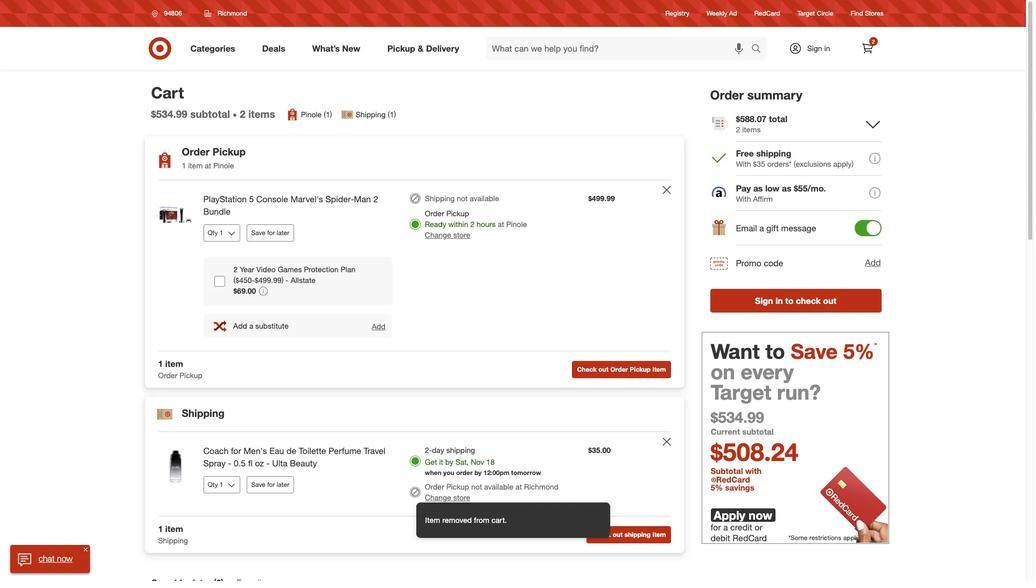 Task type: vqa. For each thing, say whether or not it's contained in the screenshot.
right ADD
yes



Task type: locate. For each thing, give the bounding box(es) containing it.
2 down stores
[[872, 38, 875, 45]]

*some restrictions apply.
[[788, 534, 860, 542]]

when
[[425, 469, 442, 477]]

2 vertical spatial out
[[613, 531, 623, 539]]

✕ button
[[81, 546, 90, 554]]

change store button down within
[[425, 230, 470, 241]]

1 vertical spatial at
[[498, 220, 504, 229]]

save for later for console
[[251, 229, 289, 237]]

1 change from the top
[[425, 231, 451, 240]]

1 item shipping
[[158, 524, 188, 546]]

1 vertical spatial a
[[249, 322, 253, 331]]

available up hours
[[470, 194, 499, 203]]

target left the circle
[[797, 9, 815, 17]]

for left credit
[[711, 522, 721, 533]]

0 horizontal spatial items
[[248, 108, 275, 120]]

2 save for later from the top
[[251, 481, 289, 489]]

$534.99 for $534.99 current subtotal $508.24
[[711, 408, 764, 427]]

by down the "nov"
[[474, 469, 482, 477]]

store inside order pickup not available at richmond change store
[[453, 493, 470, 503]]

change down ready
[[425, 231, 451, 240]]

save
[[251, 229, 265, 237], [791, 339, 838, 364], [251, 481, 265, 489]]

not up within
[[457, 194, 468, 203]]

check out order pickup item button
[[572, 361, 671, 378]]

run?
[[777, 380, 821, 405]]

1 vertical spatial sign
[[755, 296, 773, 306]]

0 horizontal spatial out
[[598, 366, 609, 374]]

code
[[764, 258, 783, 269]]

redcard link
[[754, 9, 780, 18]]

1 vertical spatial subtotal
[[742, 427, 774, 437]]

as right low
[[782, 183, 791, 194]]

save for later
[[251, 229, 289, 237], [251, 481, 289, 489]]

what's
[[312, 43, 340, 54]]

1 horizontal spatial at
[[498, 220, 504, 229]]

or
[[755, 522, 763, 533]]

what's new
[[312, 43, 360, 54]]

by
[[445, 458, 453, 467], [474, 469, 482, 477]]

0 horizontal spatial sign
[[755, 296, 773, 306]]

at down tomorrow
[[516, 483, 522, 492]]

1 vertical spatial target
[[711, 380, 771, 405]]

2 store from the top
[[453, 493, 470, 503]]

0 horizontal spatial -
[[228, 458, 231, 469]]

$69.00
[[233, 286, 256, 296]]

1 change store button from the top
[[425, 230, 470, 241]]

to right want
[[765, 339, 785, 364]]

None radio
[[410, 193, 421, 204], [410, 456, 421, 467], [410, 193, 421, 204], [410, 456, 421, 467]]

target
[[797, 9, 815, 17], [711, 380, 771, 405]]

1 vertical spatial $534.99
[[711, 408, 764, 427]]

*
[[874, 341, 877, 349]]

order for order pickup ready within 2 hours at pinole change store
[[425, 209, 444, 218]]

change store button for ready within 2 hours
[[425, 230, 470, 241]]

promo
[[736, 258, 761, 269]]

allstate
[[291, 276, 316, 285]]

($450-
[[233, 276, 255, 285]]

0 horizontal spatial by
[[445, 458, 453, 467]]

save for later button down 'console'
[[246, 224, 294, 242]]

0 horizontal spatial $534.99
[[151, 108, 187, 120]]

1 horizontal spatial in
[[824, 44, 830, 53]]

2 later from the top
[[277, 481, 289, 489]]

cart item ready to fulfill group
[[145, 180, 684, 351], [145, 433, 684, 517]]

1 store from the top
[[453, 231, 470, 240]]

0 vertical spatial shipping
[[756, 148, 791, 159]]

save for later down ulta
[[251, 481, 289, 489]]

a left substitute
[[249, 322, 253, 331]]

2 change store button from the top
[[425, 493, 470, 504]]

1 horizontal spatial to
[[785, 296, 794, 306]]

0 vertical spatial cart item ready to fulfill group
[[145, 180, 684, 351]]

0 horizontal spatial a
[[249, 322, 253, 331]]

item removed from cart.
[[425, 516, 507, 525]]

2 horizontal spatial add
[[865, 258, 881, 268]]

later down "playstation 5 console marvel's spider-man 2 bundle"
[[277, 229, 289, 237]]

in left check
[[776, 296, 783, 306]]

2 vertical spatial pinole
[[506, 220, 527, 229]]

1 vertical spatial change
[[425, 493, 451, 503]]

in down the circle
[[824, 44, 830, 53]]

order inside order pickup not available at richmond change store
[[425, 483, 444, 492]]

0 horizontal spatial target
[[711, 380, 771, 405]]

stores
[[865, 9, 884, 17]]

0 vertical spatial to
[[785, 296, 794, 306]]

at up playstation
[[205, 161, 211, 170]]

1 horizontal spatial sign
[[807, 44, 822, 53]]

1 (1) from the left
[[324, 110, 332, 119]]

order inside the 1 item order pickup
[[158, 371, 177, 380]]

you
[[443, 469, 454, 477]]

check
[[577, 366, 597, 374], [591, 531, 611, 539]]

richmond down tomorrow
[[524, 483, 559, 492]]

a for gift
[[759, 223, 764, 234]]

save for later button for men's
[[246, 477, 294, 494]]

0 vertical spatial 1
[[182, 161, 186, 170]]

2 right $534.99 subtotal
[[240, 108, 246, 120]]

with inside pay as low as $55/mo. with affirm
[[736, 194, 751, 203]]

delivery
[[426, 43, 459, 54]]

add a substitute
[[233, 322, 289, 331]]

1 inside the 1 item order pickup
[[158, 359, 163, 370]]

sign inside button
[[755, 296, 773, 306]]

to
[[785, 296, 794, 306], [765, 339, 785, 364]]

0 horizontal spatial subtotal
[[190, 108, 230, 120]]

free shipping with $35 orders* (exclusions apply)
[[736, 148, 854, 168]]

with inside free shipping with $35 orders* (exclusions apply)
[[736, 159, 751, 168]]

2 vertical spatial redcard
[[733, 533, 767, 544]]

2 right the "man"
[[373, 194, 378, 205]]

1 horizontal spatial by
[[474, 469, 482, 477]]

1 vertical spatial cart item ready to fulfill group
[[145, 433, 684, 517]]

0 vertical spatial by
[[445, 458, 453, 467]]

1 with from the top
[[736, 159, 751, 168]]

2 save for later button from the top
[[246, 477, 294, 494]]

1 vertical spatial not
[[471, 483, 482, 492]]

$534.99
[[151, 108, 187, 120], [711, 408, 764, 427]]

0 vertical spatial richmond
[[218, 9, 247, 17]]

shipping inside free shipping with $35 orders* (exclusions apply)
[[756, 148, 791, 159]]

1 vertical spatial 1
[[158, 359, 163, 370]]

1 horizontal spatial a
[[723, 522, 728, 533]]

weekly ad link
[[707, 9, 737, 18]]

shipping for shipping (1)
[[356, 110, 386, 119]]

later
[[277, 229, 289, 237], [277, 481, 289, 489]]

1 horizontal spatial items
[[742, 125, 761, 134]]

target down want
[[711, 380, 771, 405]]

store up item removed from cart.
[[453, 493, 470, 503]]

What can we help you find? suggestions appear below search field
[[486, 37, 754, 60]]

at inside order pickup not available at richmond change store
[[516, 483, 522, 492]]

0 vertical spatial in
[[824, 44, 830, 53]]

$55/mo.
[[794, 183, 826, 194]]

0 horizontal spatial to
[[765, 339, 785, 364]]

ulta
[[272, 458, 288, 469]]

in for sign in to check out
[[776, 296, 783, 306]]

0 vertical spatial out
[[823, 296, 837, 306]]

2 (1) from the left
[[388, 110, 396, 119]]

2-day shipping get it by sat, nov 18 when you order by 12:00pm tomorrow
[[425, 446, 541, 477]]

add button
[[864, 257, 881, 270], [371, 321, 386, 332]]

at right hours
[[498, 220, 504, 229]]

2 down $588.07
[[736, 125, 740, 134]]

$534.99 inside the $534.99 current subtotal $508.24
[[711, 408, 764, 427]]

0 vertical spatial sign
[[807, 44, 822, 53]]

with down pay on the top right of the page
[[736, 194, 751, 203]]

1 as from the left
[[753, 183, 763, 194]]

1 horizontal spatial not
[[471, 483, 482, 492]]

1 vertical spatial items
[[742, 125, 761, 134]]

pickup inside check out order pickup item button
[[630, 366, 651, 374]]

1 cart item ready to fulfill group from the top
[[145, 180, 684, 351]]

0 horizontal spatial in
[[776, 296, 783, 306]]

1 inside 1 item shipping
[[158, 524, 163, 535]]

available down '12:00pm'
[[484, 483, 513, 492]]

pinole inside order pickup 1 item at pinole
[[213, 161, 234, 170]]

1 horizontal spatial 5%
[[843, 339, 874, 364]]

2 horizontal spatial at
[[516, 483, 522, 492]]

a left credit
[[723, 522, 728, 533]]

apply now for a credit or debit redcard
[[711, 508, 772, 544]]

shipping inside the 2-day shipping get it by sat, nov 18 when you order by 12:00pm tomorrow
[[446, 446, 475, 455]]

2 left hours
[[470, 220, 475, 229]]

store
[[453, 231, 470, 240], [453, 493, 470, 503]]

shipping for day
[[446, 446, 475, 455]]

order
[[710, 87, 744, 102], [182, 146, 210, 158], [425, 209, 444, 218], [610, 366, 628, 374], [158, 371, 177, 380], [425, 483, 444, 492]]

toilette
[[299, 446, 326, 457]]

2 horizontal spatial a
[[759, 223, 764, 234]]

to left check
[[785, 296, 794, 306]]

apply
[[714, 508, 745, 523]]

item inside order pickup 1 item at pinole
[[188, 161, 203, 170]]

shipping inside list
[[356, 110, 386, 119]]

savings
[[725, 483, 754, 494]]

save for bundle
[[251, 229, 265, 237]]

cart item ready to fulfill group for 1 item order pickup
[[145, 180, 684, 351]]

with down free
[[736, 159, 751, 168]]

0 vertical spatial $534.99
[[151, 108, 187, 120]]

removed
[[442, 516, 472, 525]]

1 horizontal spatial -
[[266, 458, 270, 469]]

man
[[354, 194, 371, 205]]

1 vertical spatial now
[[57, 554, 72, 564]]

1 horizontal spatial target
[[797, 9, 815, 17]]

0 vertical spatial at
[[205, 161, 211, 170]]

total
[[769, 114, 788, 124]]

1 vertical spatial 5%
[[711, 483, 723, 494]]

0 horizontal spatial now
[[57, 554, 72, 564]]

de
[[286, 446, 296, 457]]

0 horizontal spatial pinole
[[213, 161, 234, 170]]

sign down target circle link
[[807, 44, 822, 53]]

list
[[286, 108, 396, 121]]

sign down the promo code
[[755, 296, 773, 306]]

coach for men&#39;s eau de toilette perfume travel spray - 0.5 fl oz - ulta beauty image
[[154, 445, 197, 489]]

2 vertical spatial at
[[516, 483, 522, 492]]

shipping for shipping not available
[[425, 194, 455, 203]]

0 vertical spatial a
[[759, 223, 764, 234]]

change up item
[[425, 493, 451, 503]]

1 horizontal spatial now
[[749, 508, 772, 523]]

now inside button
[[57, 554, 72, 564]]

pickup inside pickup & delivery 'link'
[[387, 43, 415, 54]]

1 save for later from the top
[[251, 229, 289, 237]]

subtotal right current
[[742, 427, 774, 437]]

0 vertical spatial save for later
[[251, 229, 289, 237]]

coach for men's eau de toilette perfume travel spray - 0.5 fl oz - ulta beauty link
[[203, 445, 393, 470]]

now inside "apply now for a credit or debit redcard"
[[749, 508, 772, 523]]

2 cart item ready to fulfill group from the top
[[145, 433, 684, 517]]

2 left year
[[233, 265, 238, 274]]

now for apply
[[749, 508, 772, 523]]

in inside button
[[776, 296, 783, 306]]

at for order pickup 1 item at pinole
[[205, 161, 211, 170]]

cart item ready to fulfill group containing playstation 5 console marvel's spider-man 2 bundle
[[145, 180, 684, 351]]

fl
[[248, 458, 253, 469]]

in for sign in
[[824, 44, 830, 53]]

sign in to check out button
[[710, 289, 881, 313]]

(1)
[[324, 110, 332, 119], [388, 110, 396, 119]]

1 vertical spatial later
[[277, 481, 289, 489]]

save for later down 'console'
[[251, 229, 289, 237]]

0 vertical spatial check
[[577, 366, 597, 374]]

1 vertical spatial in
[[776, 296, 783, 306]]

add
[[865, 258, 881, 268], [233, 322, 247, 331], [372, 322, 386, 331]]

store down within
[[453, 231, 470, 240]]

0 vertical spatial store
[[453, 231, 470, 240]]

now right chat
[[57, 554, 72, 564]]

not down order
[[471, 483, 482, 492]]

not available radio
[[410, 487, 421, 498]]

sign for sign in
[[807, 44, 822, 53]]

0 vertical spatial save
[[251, 229, 265, 237]]

subtotal up order pickup 1 item at pinole
[[190, 108, 230, 120]]

5% savings
[[711, 483, 754, 494]]

1 vertical spatial check
[[591, 531, 611, 539]]

0 horizontal spatial richmond
[[218, 9, 247, 17]]

2 inside 2 year video games protection plan ($450-$499.99) - allstate
[[233, 265, 238, 274]]

available
[[470, 194, 499, 203], [484, 483, 513, 492]]

save down oz
[[251, 481, 265, 489]]

every
[[741, 360, 794, 384]]

- right oz
[[266, 458, 270, 469]]

now right apply
[[749, 508, 772, 523]]

0 vertical spatial now
[[749, 508, 772, 523]]

2 change from the top
[[425, 493, 451, 503]]

1 horizontal spatial subtotal
[[742, 427, 774, 437]]

1 save for later button from the top
[[246, 224, 294, 242]]

1 vertical spatial pinole
[[213, 161, 234, 170]]

richmond button
[[198, 4, 254, 23]]

1 vertical spatial change store button
[[425, 493, 470, 504]]

2 year video games protection plan ($450-$499.99) - allstate
[[233, 265, 355, 285]]

0 horizontal spatial at
[[205, 161, 211, 170]]

cart item ready to fulfill group containing coach for men's eau de toilette perfume travel spray - 0.5 fl oz - ulta beauty
[[145, 433, 684, 517]]

now for chat
[[57, 554, 72, 564]]

by right it
[[445, 458, 453, 467]]

order for order pickup not available at richmond change store
[[425, 483, 444, 492]]

in
[[824, 44, 830, 53], [776, 296, 783, 306]]

save up "run?"
[[791, 339, 838, 364]]

as up affirm
[[753, 183, 763, 194]]

chat now button
[[10, 546, 90, 574]]

1 vertical spatial with
[[736, 194, 751, 203]]

0 horizontal spatial (1)
[[324, 110, 332, 119]]

1 vertical spatial save for later button
[[246, 477, 294, 494]]

for down ulta
[[267, 481, 275, 489]]

out
[[823, 296, 837, 306], [598, 366, 609, 374], [613, 531, 623, 539]]

2 vertical spatial 1
[[158, 524, 163, 535]]

subtotal inside the $534.99 current subtotal $508.24
[[742, 427, 774, 437]]

1 horizontal spatial $534.99
[[711, 408, 764, 427]]

richmond up categories 'link'
[[218, 9, 247, 17]]

playstation 5 console marvel's spider-man 2 bundle
[[203, 194, 378, 217]]

richmond inside order pickup not available at richmond change store
[[524, 483, 559, 492]]

1 horizontal spatial pinole
[[301, 110, 322, 119]]

spray
[[203, 458, 226, 469]]

1 for coach
[[158, 524, 163, 535]]

change store button up the removed on the bottom left
[[425, 493, 470, 504]]

$534.99 down "cart"
[[151, 108, 187, 120]]

affirm image
[[710, 185, 727, 202], [712, 187, 726, 197]]

$534.99 subtotal
[[151, 108, 230, 120]]

(1) for shipping (1)
[[388, 110, 396, 119]]

1 vertical spatial save
[[791, 339, 838, 364]]

item
[[188, 161, 203, 170], [165, 359, 183, 370], [652, 366, 666, 374], [165, 524, 183, 535], [652, 531, 666, 539]]

0 vertical spatial subtotal
[[190, 108, 230, 120]]

credit
[[730, 522, 752, 533]]

shipping
[[756, 148, 791, 159], [446, 446, 475, 455], [624, 531, 651, 539]]

a for substitute
[[249, 322, 253, 331]]

console
[[256, 194, 288, 205]]

save down 5
[[251, 229, 265, 237]]

shipping inside button
[[624, 531, 651, 539]]

$534.99 up $508.24
[[711, 408, 764, 427]]

for up 0.5
[[231, 446, 241, 457]]

with
[[736, 159, 751, 168], [736, 194, 751, 203]]

shipping for out
[[624, 531, 651, 539]]

1 vertical spatial richmond
[[524, 483, 559, 492]]

2 vertical spatial a
[[723, 522, 728, 533]]

1 vertical spatial redcard
[[716, 475, 750, 485]]

0 horizontal spatial shipping
[[446, 446, 475, 455]]

1 horizontal spatial as
[[782, 183, 791, 194]]

at for order pickup not available at richmond change store
[[516, 483, 522, 492]]

2 horizontal spatial pinole
[[506, 220, 527, 229]]

at inside order pickup 1 item at pinole
[[205, 161, 211, 170]]

0 vertical spatial change store button
[[425, 230, 470, 241]]

later down ulta
[[277, 481, 289, 489]]

1 later from the top
[[277, 229, 289, 237]]

0 horizontal spatial not
[[457, 194, 468, 203]]

out for coach for men's eau de toilette perfume travel spray - 0.5 fl oz - ulta beauty
[[613, 531, 623, 539]]

order summary
[[710, 87, 802, 102]]

2 vertical spatial save
[[251, 481, 265, 489]]

a left gift
[[759, 223, 764, 234]]

- left 0.5
[[228, 458, 231, 469]]

ad
[[729, 9, 737, 17]]

check out shipping item button
[[586, 526, 671, 544]]

sat,
[[455, 458, 469, 467]]

2 vertical spatial shipping
[[624, 531, 651, 539]]

save for later button down ulta
[[246, 477, 294, 494]]

1
[[182, 161, 186, 170], [158, 359, 163, 370], [158, 524, 163, 535]]

1 vertical spatial store
[[453, 493, 470, 503]]

2 with from the top
[[736, 194, 751, 203]]

get
[[425, 458, 437, 467]]

order inside order pickup ready within 2 hours at pinole change store
[[425, 209, 444, 218]]

order inside order pickup 1 item at pinole
[[182, 146, 210, 158]]

0 vertical spatial redcard
[[754, 9, 780, 17]]

- down games
[[286, 276, 289, 285]]

at
[[205, 161, 211, 170], [498, 220, 504, 229], [516, 483, 522, 492]]

2 horizontal spatial -
[[286, 276, 289, 285]]



Task type: describe. For each thing, give the bounding box(es) containing it.
item inside 1 item shipping
[[165, 524, 183, 535]]

order
[[456, 469, 473, 477]]

check for coach for men's eau de toilette perfume travel spray - 0.5 fl oz - ulta beauty
[[591, 531, 611, 539]]

0 vertical spatial not
[[457, 194, 468, 203]]

summary
[[747, 87, 802, 102]]

cart.
[[491, 516, 507, 525]]

shipping (1)
[[356, 110, 396, 119]]

with
[[745, 466, 762, 476]]

new
[[342, 43, 360, 54]]

1 horizontal spatial add button
[[864, 257, 881, 270]]

sign in
[[807, 44, 830, 53]]

within
[[448, 220, 468, 229]]

men's
[[244, 446, 267, 457]]

hours
[[477, 220, 496, 229]]

promo code
[[736, 258, 783, 269]]

tomorrow
[[511, 469, 541, 477]]

circle
[[817, 9, 833, 17]]

pickup & delivery
[[387, 43, 459, 54]]

$499.99
[[588, 194, 615, 203]]

coach
[[203, 446, 229, 457]]

check
[[796, 296, 821, 306]]

travel
[[364, 446, 385, 457]]

apply)
[[833, 159, 854, 168]]

gift
[[766, 223, 779, 234]]

$35
[[753, 159, 765, 168]]

order pickup ready within 2 hours at pinole change store
[[425, 209, 527, 240]]

Service plan checkbox
[[214, 276, 225, 287]]

categories
[[190, 43, 235, 54]]

store inside order pickup ready within 2 hours at pinole change store
[[453, 231, 470, 240]]

email
[[736, 223, 757, 234]]

1 horizontal spatial add
[[372, 322, 386, 331]]

video
[[256, 265, 276, 274]]

order inside button
[[610, 366, 628, 374]]

debit
[[711, 533, 730, 544]]

playstation
[[203, 194, 247, 205]]

0.5
[[234, 458, 246, 469]]

(1) for pinole (1)
[[324, 110, 332, 119]]

1 vertical spatial by
[[474, 469, 482, 477]]

2 inside order pickup ready within 2 hours at pinole change store
[[470, 220, 475, 229]]

substitute
[[255, 322, 289, 331]]

(exclusions
[[794, 159, 831, 168]]

for inside "coach for men's eau de toilette perfume travel spray - 0.5 fl oz - ulta beauty"
[[231, 446, 241, 457]]

shipping not available
[[425, 194, 499, 203]]

change inside order pickup not available at richmond change store
[[425, 493, 451, 503]]

order for order summary
[[710, 87, 744, 102]]

2 as from the left
[[782, 183, 791, 194]]

eau
[[269, 446, 284, 457]]

cart item ready to fulfill group for 1 item shipping
[[145, 433, 684, 517]]

available inside order pickup not available at richmond change store
[[484, 483, 513, 492]]

pinole (1)
[[301, 110, 332, 119]]

cart
[[151, 83, 184, 102]]

coach for men's eau de toilette perfume travel spray - 0.5 fl oz - ulta beauty
[[203, 446, 385, 469]]

0 horizontal spatial add button
[[371, 321, 386, 332]]

on
[[711, 360, 735, 384]]

94806 button
[[145, 4, 193, 23]]

pay as low as $55/mo. with affirm
[[736, 183, 826, 203]]

save for later button for console
[[246, 224, 294, 242]]

pinole inside order pickup ready within 2 hours at pinole change store
[[506, 220, 527, 229]]

a inside "apply now for a credit or debit redcard"
[[723, 522, 728, 533]]

free
[[736, 148, 754, 159]]

target circle
[[797, 9, 833, 17]]

day
[[432, 446, 444, 455]]

✕
[[83, 547, 87, 553]]

affirm
[[753, 194, 773, 203]]

email a gift message
[[736, 223, 816, 234]]

want
[[711, 339, 760, 364]]

low
[[765, 183, 779, 194]]

apply.
[[843, 534, 860, 542]]

pickup inside order pickup 1 item at pinole
[[212, 146, 246, 158]]

shipping for shipping
[[182, 407, 224, 420]]

0 vertical spatial target
[[797, 9, 815, 17]]

$508.24
[[711, 437, 799, 467]]

redcard inside "apply now for a credit or debit redcard"
[[733, 533, 767, 544]]

save for travel
[[251, 481, 265, 489]]

find stores link
[[851, 9, 884, 18]]

change store button for order pickup
[[425, 493, 470, 504]]

2 items
[[240, 108, 275, 120]]

deals
[[262, 43, 285, 54]]

check out order pickup item
[[577, 366, 666, 374]]

- inside 2 year video games protection plan ($450-$499.99) - allstate
[[286, 276, 289, 285]]

1 vertical spatial to
[[765, 339, 785, 364]]

pay
[[736, 183, 751, 194]]

$588.07
[[736, 114, 767, 124]]

$534.99 for $534.99 subtotal
[[151, 108, 187, 120]]

spider-
[[325, 194, 354, 205]]

restrictions
[[809, 534, 841, 542]]

later for eau
[[277, 481, 289, 489]]

not inside order pickup not available at richmond change store
[[471, 483, 482, 492]]

weekly
[[707, 9, 727, 17]]

want to save 5% *
[[711, 339, 877, 364]]

at inside order pickup ready within 2 hours at pinole change store
[[498, 220, 504, 229]]

2 inside $588.07 total 2 items
[[736, 125, 740, 134]]

ready
[[425, 220, 446, 229]]

on every target run?
[[711, 360, 821, 405]]

to inside button
[[785, 296, 794, 306]]

pickup & delivery link
[[378, 37, 473, 60]]

$534.99 current subtotal $508.24
[[711, 408, 799, 467]]

what's new link
[[303, 37, 374, 60]]

1 for playstation
[[158, 359, 163, 370]]

0 vertical spatial available
[[470, 194, 499, 203]]

marvel's
[[290, 194, 323, 205]]

0 horizontal spatial add
[[233, 322, 247, 331]]

change inside order pickup ready within 2 hours at pinole change store
[[425, 231, 451, 240]]

weekly ad
[[707, 9, 737, 17]]

pinole inside list
[[301, 110, 322, 119]]

list containing pinole (1)
[[286, 108, 396, 121]]

2-
[[425, 446, 432, 455]]

0 horizontal spatial 5%
[[711, 483, 723, 494]]

playstation 5 console marvel&#39;s spider-man 2 bundle image
[[154, 193, 197, 236]]

for inside "apply now for a credit or debit redcard"
[[711, 522, 721, 533]]

beauty
[[290, 458, 317, 469]]

check for playstation 5 console marvel's spider-man 2 bundle
[[577, 366, 597, 374]]

items inside $588.07 total 2 items
[[742, 125, 761, 134]]

save for later for men's
[[251, 481, 289, 489]]

0 vertical spatial items
[[248, 108, 275, 120]]

richmond inside dropdown button
[[218, 9, 247, 17]]

chat now
[[38, 554, 72, 564]]

find stores
[[851, 9, 884, 17]]

pickup inside the 1 item order pickup
[[180, 371, 202, 380]]

chat now dialog
[[10, 546, 90, 574]]

1 inside order pickup 1 item at pinole
[[182, 161, 186, 170]]

order for order pickup 1 item at pinole
[[182, 146, 210, 158]]

pickup inside order pickup not available at richmond change store
[[446, 483, 469, 492]]

later for marvel's
[[277, 229, 289, 237]]

2 inside "playstation 5 console marvel's spider-man 2 bundle"
[[373, 194, 378, 205]]

target inside on every target run?
[[711, 380, 771, 405]]

2 horizontal spatial out
[[823, 296, 837, 306]]

2 link
[[856, 37, 879, 60]]

*some
[[788, 534, 808, 542]]

sign for sign in to check out
[[755, 296, 773, 306]]

Store pickup radio
[[410, 219, 421, 230]]

protection
[[304, 265, 339, 274]]

94806
[[164, 9, 182, 17]]

orders*
[[767, 159, 792, 168]]

subtotal
[[711, 466, 743, 476]]

current
[[711, 427, 740, 437]]

item inside the 1 item order pickup
[[165, 359, 183, 370]]

out for playstation 5 console marvel's spider-man 2 bundle
[[598, 366, 609, 374]]

pickup inside order pickup ready within 2 hours at pinole change store
[[446, 209, 469, 218]]

for down 'console'
[[267, 229, 275, 237]]



